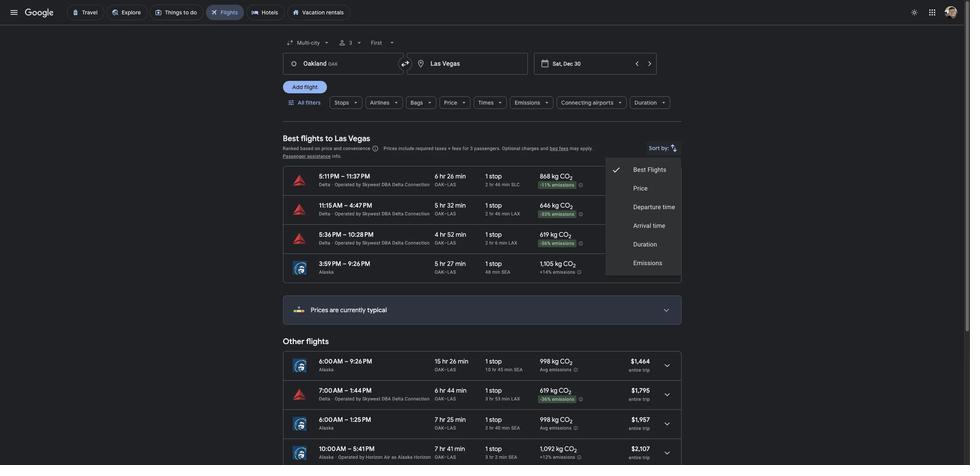 Task type: describe. For each thing, give the bounding box(es) containing it.
min inside 1 stop 3 hr 53 min lax
[[502, 397, 510, 402]]

kg for 5 hr 27 min
[[556, 261, 562, 268]]

dba for 5:11 pm – 11:37 pm
[[382, 182, 391, 188]]

– left 'arrival time: 5:41 pm.' text field
[[348, 446, 352, 454]]

– inside '7 hr 25 min oak – las'
[[444, 426, 448, 432]]

stops
[[335, 99, 349, 106]]

min inside 6 hr 44 min oak – las
[[456, 388, 467, 395]]

best flights to las vegas
[[283, 134, 371, 144]]

bags
[[411, 99, 423, 106]]

times button
[[474, 94, 507, 112]]

co for $1,957
[[561, 417, 570, 425]]

– inside the 5 hr 32 min oak – las
[[444, 212, 448, 217]]

avg emissions for $1,464
[[540, 368, 572, 373]]

1795 US dollars text field
[[632, 202, 650, 210]]

1180 US dollars text field
[[633, 173, 650, 181]]

 image for 7:00 am
[[332, 397, 334, 402]]

3 button
[[335, 34, 367, 52]]

5:36 pm
[[319, 231, 342, 239]]

1 stop 3 hr 53 min lax
[[486, 388, 521, 402]]

$1,795 for $1,795 entire trip
[[632, 388, 650, 395]]

min inside 1 stop 10 hr 45 min sea
[[505, 368, 513, 373]]

– right 5:11 pm "text box"
[[341, 173, 345, 181]]

co for $1,942
[[564, 261, 574, 268]]

10:00 am
[[319, 446, 347, 454]]

leaves oakland international airport at 6:00 am on saturday, december 30 and arrives at harry reid international airport at 9:26 pm on saturday, december 30. element
[[319, 358, 372, 366]]

2 inside 1 stop 2 hr 40 min sea
[[486, 426, 489, 432]]

6:00 am for 1:25 pm
[[319, 417, 343, 425]]

Arrival time: 1:44 PM. text field
[[350, 388, 372, 395]]

hr inside 15 hr 26 min oak – las
[[443, 358, 449, 366]]

1 stop 2 hr 46 min lax
[[486, 202, 521, 217]]

6 hr 44 min oak – las
[[435, 388, 467, 402]]

3 inside 1 stop 3 hr 2 min sea
[[486, 455, 489, 461]]

co for $1,464
[[561, 358, 570, 366]]

4:47 pm
[[350, 202, 373, 210]]

1464 US dollars text field
[[631, 358, 650, 366]]

by for 4:47 pm
[[356, 212, 361, 217]]

add flight
[[292, 84, 318, 91]]

entire for $1,957
[[629, 427, 642, 432]]

1957 US dollars text field
[[632, 417, 650, 425]]

by down 'arrival time: 5:41 pm.' text field
[[360, 455, 365, 461]]

min inside 1 stop 3 hr 2 min sea
[[499, 455, 508, 461]]

skywest for 10:28 pm
[[363, 241, 381, 246]]

layover (1 of 1) is a 2 hr 40 min layover at seattle-tacoma international airport in seattle. element
[[486, 426, 536, 432]]

7 hr 25 min oak – las
[[435, 417, 466, 432]]

1,092 kg co 2
[[540, 446, 577, 455]]

27
[[448, 261, 454, 268]]

hr inside 5 hr 27 min oak – las
[[440, 261, 446, 268]]

air
[[384, 455, 390, 461]]

1 stop flight. element for 15 hr 26 min
[[486, 358, 502, 367]]

10:28 pm
[[349, 231, 374, 239]]

co for $2,107
[[565, 446, 575, 454]]

hr inside 6 hr 44 min oak – las
[[440, 388, 446, 395]]

oak for 5 hr 27 min
[[435, 270, 444, 275]]

are
[[330, 307, 339, 315]]

layover (1 of 1) is a 3 hr 2 min layover at seattle-tacoma international airport in seattle. element
[[486, 455, 536, 461]]

avg for 15 hr 26 min
[[540, 368, 549, 373]]

other flights
[[283, 337, 329, 347]]

oak for 4 hr 52 min
[[435, 241, 444, 246]]

44
[[448, 388, 455, 395]]

1 stop flight. element for 7 hr 25 min
[[486, 417, 502, 426]]

-36% emissions for 6 hr 44 min
[[541, 397, 575, 403]]

price inside select your sort order. menu
[[634, 185, 648, 192]]

Departure time: 10:00 AM. text field
[[319, 446, 347, 454]]

9:26 pm for 6:00 am
[[350, 358, 372, 366]]

-36% emissions for 4 hr 52 min
[[541, 241, 575, 247]]

– inside 6 hr 44 min oak – las
[[444, 397, 448, 402]]

flights for other
[[306, 337, 329, 347]]

hr inside the '4 hr 52 min oak – las'
[[440, 231, 446, 239]]

stops button
[[330, 94, 363, 112]]

trip for $1,957
[[643, 427, 650, 432]]

min inside the 5 hr 32 min oak – las
[[456, 202, 466, 210]]

flights
[[648, 166, 667, 174]]

assistance
[[307, 154, 331, 159]]

dba for 5:36 pm – 10:28 pm
[[382, 241, 391, 246]]

11:15 am – 4:47 pm
[[319, 202, 373, 210]]

868
[[540, 173, 551, 181]]

oak for 5 hr 32 min
[[435, 212, 444, 217]]

main content containing best flights to las vegas
[[283, 128, 682, 466]]

Arrival time: 11:37 PM. text field
[[347, 173, 370, 181]]

layover (1 of 1) is a 2 hr 6 min layover at los angeles international airport in los angeles. element
[[486, 240, 536, 247]]

min inside 7 hr 41 min oak – las
[[455, 446, 465, 454]]

Arrival time: 5:41 PM. text field
[[353, 446, 375, 454]]

$1,942 entire trip
[[629, 261, 650, 276]]

– inside 15 hr 26 min oak – las
[[444, 368, 448, 373]]

1 horizon from the left
[[366, 455, 383, 461]]

stop for 6 hr 26 min
[[490, 173, 502, 181]]

1:44 pm
[[350, 388, 372, 395]]

connection for 4 hr 52 min
[[405, 241, 430, 246]]

6:00 am for 9:26 pm
[[319, 358, 343, 366]]

hr inside 1 stop 2 hr 46 min lax
[[490, 212, 494, 217]]

1 stop flight. element for 5 hr 27 min
[[486, 261, 502, 270]]

best for best flights to las vegas
[[283, 134, 299, 144]]

total duration 7 hr 25 min. element
[[435, 417, 486, 426]]

2 trip from the top
[[643, 241, 650, 247]]

– left 1:44 pm text box
[[345, 388, 349, 395]]

1 stop flight. element for 6 hr 44 min
[[486, 388, 502, 397]]

40
[[495, 426, 501, 432]]

skywest for 4:47 pm
[[363, 212, 381, 217]]

oak for 7 hr 25 min
[[435, 426, 444, 432]]

las for 6 hr 26 min
[[448, 182, 456, 188]]

stop for 4 hr 52 min
[[490, 231, 502, 239]]

operated by skywest dba delta connection for 1:44 pm
[[335, 397, 430, 402]]

1 for 4 hr 52 min
[[486, 231, 488, 239]]

airlines button
[[366, 94, 403, 112]]

trip for $1,180
[[643, 183, 650, 188]]

Departure time: 5:36 PM. text field
[[319, 231, 342, 239]]

1 for 6 hr 44 min
[[486, 388, 488, 395]]

$1,942
[[632, 261, 650, 268]]

by for 10:28 pm
[[356, 241, 361, 246]]

total duration 4 hr 52 min. element
[[435, 231, 486, 240]]

more details image
[[657, 302, 676, 320]]

stop for 7 hr 41 min
[[490, 446, 502, 454]]

co for $1,180
[[561, 173, 570, 181]]

2 inside 1 stop 3 hr 2 min sea
[[495, 455, 498, 461]]

operated for 5:11 pm
[[335, 182, 355, 188]]

slc
[[512, 182, 520, 188]]

emissions inside "popup button"
[[515, 99, 541, 106]]

min inside 1 stop 2 hr 40 min sea
[[502, 426, 510, 432]]

operated by skywest dba delta connection for 4:47 pm
[[335, 212, 430, 217]]

operated by skywest dba delta connection for 10:28 pm
[[335, 241, 430, 246]]

connecting airports button
[[557, 94, 627, 112]]

5:36 pm – 10:28 pm
[[319, 231, 374, 239]]

+
[[448, 146, 451, 152]]

flight details. leaves oakland international airport at 6:00 am on saturday, december 30 and arrives at harry reid international airport at 1:25 pm on saturday, december 30. image
[[658, 415, 677, 434]]

prices are currently typical
[[311, 307, 387, 315]]

alaska for 7 hr 25 min
[[319, 426, 334, 432]]

+14%
[[540, 270, 552, 276]]

charges
[[522, 146, 540, 152]]

15 hr 26 min oak – las
[[435, 358, 469, 373]]

min inside the '4 hr 52 min oak – las'
[[456, 231, 467, 239]]

7 hr 41 min oak – las
[[435, 446, 465, 461]]

5 hr 32 min oak – las
[[435, 202, 466, 217]]

sea inside 1 stop 48 min sea
[[502, 270, 511, 275]]

1:25 pm
[[350, 417, 372, 425]]

emissions button
[[510, 94, 554, 112]]

dba for 11:15 am – 4:47 pm
[[382, 212, 391, 217]]

+12% emissions
[[540, 456, 576, 461]]

6 for 6 hr 44 min
[[435, 388, 439, 395]]

optional
[[502, 146, 521, 152]]

1 stop 2 hr 46 min slc
[[486, 173, 520, 188]]

add flight button
[[283, 81, 327, 94]]

kg for 7 hr 25 min
[[552, 417, 559, 425]]

skywest for 1:44 pm
[[363, 397, 381, 402]]

operated by skywest dba delta connection for 11:37 pm
[[335, 182, 430, 188]]

min inside '7 hr 25 min oak – las'
[[456, 417, 466, 425]]

5:11 pm – 11:37 pm
[[319, 173, 370, 181]]

– left 4:47 pm text field
[[344, 202, 348, 210]]

hr inside 1 stop 2 hr 6 min lax
[[490, 241, 494, 246]]

Departure text field
[[553, 53, 631, 74]]

las for 15 hr 26 min
[[448, 368, 456, 373]]

trip for $1,942
[[643, 270, 650, 276]]

by:
[[662, 145, 670, 152]]

+14% emissions
[[540, 270, 576, 276]]

1 for 15 hr 26 min
[[486, 358, 488, 366]]

lax for 5 hr 32 min
[[512, 212, 521, 217]]

leaves oakland international airport at 11:15 am on saturday, december 30 and arrives at harry reid international airport at 4:47 pm on saturday, december 30. element
[[319, 202, 373, 210]]

kg for 7 hr 41 min
[[557, 446, 564, 454]]

998 kg co 2 for $1,957
[[540, 417, 573, 426]]

Arrival time: 4:47 PM. text field
[[350, 202, 373, 210]]

emissions inside select your sort order. menu
[[634, 260, 663, 267]]

las for 7 hr 41 min
[[448, 455, 456, 461]]

sort by:
[[649, 145, 670, 152]]

time for departure time
[[663, 204, 676, 211]]

1 for 5 hr 32 min
[[486, 202, 488, 210]]

prices include required taxes + fees for 3 passengers. optional charges and bag fees may apply. passenger assistance
[[283, 146, 594, 159]]

filters
[[306, 99, 321, 106]]

operated down leaves oakland international airport at 10:00 am on saturday, december 30 and arrives at harry reid international airport at 5:41 pm on saturday, december 30. element
[[339, 455, 358, 461]]

on
[[315, 146, 321, 152]]

leaves oakland international airport at 5:11 pm on saturday, december 30 and arrives at harry reid international airport at 11:37 pm on saturday, december 30. element
[[319, 173, 370, 181]]

1 stop 3 hr 2 min sea
[[486, 446, 518, 461]]

other
[[283, 337, 305, 347]]

$1,180
[[633, 173, 650, 181]]

6:00 am – 1:25 pm alaska
[[319, 417, 372, 432]]

time for arrival time
[[654, 222, 666, 230]]

min inside 1 stop 48 min sea
[[493, 270, 501, 275]]

stop for 15 hr 26 min
[[490, 358, 502, 366]]

15
[[435, 358, 441, 366]]

53
[[495, 397, 501, 402]]

1 stop 10 hr 45 min sea
[[486, 358, 523, 373]]

3:59 pm
[[319, 261, 341, 268]]

32
[[448, 202, 454, 210]]

learn more about ranking image
[[372, 145, 379, 152]]

min inside 5 hr 27 min oak – las
[[456, 261, 466, 268]]

flight details. leaves oakland international airport at 6:00 am on saturday, december 30 and arrives at harry reid international airport at 9:26 pm on saturday, december 30. image
[[658, 357, 677, 376]]

1 for 7 hr 25 min
[[486, 417, 488, 425]]

– inside the '4 hr 52 min oak – las'
[[444, 241, 448, 246]]

none search field containing add flight
[[283, 34, 682, 122]]

– inside 5 hr 27 min oak – las
[[444, 270, 448, 275]]

– right 5:36 pm
[[343, 231, 347, 239]]

connecting airports
[[562, 99, 614, 106]]

las for 5 hr 32 min
[[448, 212, 456, 217]]

layover (1 of 1) is a 2 hr 46 min layover at los angeles international airport in los angeles. element
[[486, 211, 536, 217]]

41
[[447, 446, 453, 454]]

11:37 pm
[[347, 173, 370, 181]]

stop for 5 hr 27 min
[[490, 261, 502, 268]]

Arrival time: 1:25 PM. text field
[[350, 417, 372, 425]]

las for 4 hr 52 min
[[448, 241, 456, 246]]

kg for 5 hr 32 min
[[553, 202, 559, 210]]

1 stop 2 hr 40 min sea
[[486, 417, 521, 432]]

48
[[486, 270, 491, 275]]

1 stop flight. element for 5 hr 32 min
[[486, 202, 502, 211]]

11:15 am
[[319, 202, 343, 210]]

duration inside select your sort order. menu
[[634, 241, 658, 249]]

hr inside '7 hr 25 min oak – las'
[[440, 417, 446, 425]]

1 for 7 hr 41 min
[[486, 446, 488, 454]]

10
[[486, 368, 491, 373]]

52
[[448, 231, 455, 239]]

1 stop flight. element for 4 hr 52 min
[[486, 231, 502, 240]]

46 for 5 hr 32 min
[[495, 212, 501, 217]]

main menu image
[[9, 8, 19, 17]]

3 inside 1 stop 3 hr 53 min lax
[[486, 397, 489, 402]]

Departure time: 6:00 AM. text field
[[319, 417, 343, 425]]

best flights radio item
[[606, 161, 682, 180]]

sort
[[649, 145, 660, 152]]

619 kg co 2 for 4 hr 52 min
[[540, 231, 572, 240]]

hr inside 1 stop 2 hr 46 min slc
[[490, 182, 494, 188]]

passenger
[[283, 154, 306, 159]]

- for 5 hr 32 min
[[541, 212, 542, 217]]

for
[[463, 146, 469, 152]]

stop for 6 hr 44 min
[[490, 388, 502, 395]]

las
[[335, 134, 347, 144]]

departure
[[634, 204, 662, 211]]

entire for $1,464
[[629, 368, 642, 374]]

2 inside '1,092 kg co 2'
[[575, 449, 577, 455]]

2 inside 646 kg co 2
[[571, 205, 573, 211]]

min inside 15 hr 26 min oak – las
[[458, 358, 469, 366]]

2 inside 1 stop 2 hr 6 min lax
[[486, 241, 489, 246]]

as
[[392, 455, 397, 461]]

– inside 6:00 am – 9:26 pm alaska
[[345, 358, 349, 366]]

passenger assistance button
[[283, 154, 331, 159]]

2 fees from the left
[[560, 146, 569, 152]]

total duration 6 hr 26 min. element
[[435, 173, 486, 182]]



Task type: locate. For each thing, give the bounding box(es) containing it.
operated for 11:15 am
[[335, 212, 355, 217]]

1 operated by skywest dba delta connection from the top
[[335, 182, 430, 188]]

9:26 pm inside 6:00 am – 9:26 pm alaska
[[350, 358, 372, 366]]

prices for include
[[384, 146, 398, 152]]

lax inside 1 stop 2 hr 46 min lax
[[512, 212, 521, 217]]

1 vertical spatial 619 kg co 2
[[540, 388, 572, 397]]

1 vertical spatial lax
[[509, 241, 518, 246]]

3:59 pm – 9:26 pm alaska
[[319, 261, 371, 275]]

stop inside 1 stop 2 hr 6 min lax
[[490, 231, 502, 239]]

0 vertical spatial 6
[[435, 173, 439, 181]]

las inside the 5 hr 32 min oak – las
[[448, 212, 456, 217]]

– inside 6 hr 26 min oak – las
[[444, 182, 448, 188]]

1 46 from the top
[[495, 182, 501, 188]]

3 oak from the top
[[435, 241, 444, 246]]

2 skywest from the top
[[363, 212, 381, 217]]

flights up "based"
[[301, 134, 324, 144]]

alaska right as
[[398, 455, 413, 461]]

operated by skywest dba delta connection down 1:44 pm on the left of the page
[[335, 397, 430, 402]]

4 operated by skywest dba delta connection from the top
[[335, 397, 430, 402]]

– inside '6:00 am – 1:25 pm alaska'
[[345, 417, 349, 425]]

1 vertical spatial best
[[634, 166, 647, 174]]

oak down total duration 7 hr 41 min. element
[[435, 455, 444, 461]]

6 inside 6 hr 26 min oak – las
[[435, 173, 439, 181]]

5 entire from the top
[[629, 397, 642, 403]]

layover (1 of 1) is a 2 hr 46 min layover at salt lake city international airport in salt lake city. element
[[486, 182, 536, 188]]

– left arrival time: 9:26 pm. text box
[[345, 358, 349, 366]]

– down 27
[[444, 270, 448, 275]]

868 kg co 2
[[540, 173, 573, 182]]

min right 53
[[502, 397, 510, 402]]

dba
[[382, 182, 391, 188], [382, 212, 391, 217], [382, 241, 391, 246], [382, 397, 391, 402]]

1 36% from the top
[[542, 241, 551, 247]]

las for 6 hr 44 min
[[448, 397, 456, 402]]

3 dba from the top
[[382, 241, 391, 246]]

1 las from the top
[[448, 182, 456, 188]]

1 stop flight. element for 6 hr 26 min
[[486, 173, 502, 182]]

leaves oakland international airport at 6:00 am on saturday, december 30 and arrives at harry reid international airport at 1:25 pm on saturday, december 30. element
[[319, 417, 372, 425]]

hr up 1 stop 48 min sea
[[490, 241, 494, 246]]

1 stop flight. element up 53
[[486, 388, 502, 397]]

duration inside popup button
[[635, 99, 658, 106]]

1 vertical spatial -36% emissions
[[541, 397, 575, 403]]

emissions
[[552, 183, 575, 188], [552, 212, 575, 217], [552, 241, 575, 247], [553, 270, 576, 276], [550, 368, 572, 373], [552, 397, 575, 403], [550, 426, 572, 432], [553, 456, 576, 461]]

operated for 5:36 pm
[[335, 241, 355, 246]]

– down total duration 15 hr 26 min. element
[[444, 368, 448, 373]]

kg for 6 hr 44 min
[[551, 388, 558, 395]]

3 - from the top
[[541, 241, 542, 247]]

min down 40
[[499, 455, 508, 461]]

6:00 am
[[319, 358, 343, 366], [319, 417, 343, 425]]

bags button
[[406, 94, 437, 112]]

10:00 am – 5:41 pm
[[319, 446, 375, 454]]

8 stop from the top
[[490, 446, 502, 454]]

5 trip from the top
[[643, 397, 650, 403]]

0 horizontal spatial horizon
[[366, 455, 383, 461]]

8 las from the top
[[448, 455, 456, 461]]

1 vertical spatial duration
[[634, 241, 658, 249]]

 image down departure time: 7:00 am. text box
[[332, 397, 334, 402]]

las
[[448, 182, 456, 188], [448, 212, 456, 217], [448, 241, 456, 246], [448, 270, 456, 275], [448, 368, 456, 373], [448, 397, 456, 402], [448, 426, 456, 432], [448, 455, 456, 461]]

6 las from the top
[[448, 397, 456, 402]]

1 stop from the top
[[490, 173, 502, 181]]

2 inside '1,105 kg co 2'
[[574, 263, 576, 270]]

1 horizontal spatial and
[[541, 146, 549, 152]]

1 for 6 hr 26 min
[[486, 173, 488, 181]]

entire inside $1,464 entire trip
[[629, 368, 642, 374]]

by down arrival time: 11:37 pm. text field
[[356, 182, 361, 188]]

0 horizontal spatial emissions
[[515, 99, 541, 106]]

1 inside 1 stop 2 hr 46 min slc
[[486, 173, 488, 181]]

6 up 1 stop 48 min sea
[[495, 241, 498, 246]]

bag fees button
[[550, 146, 569, 152]]

2 -36% emissions from the top
[[541, 397, 575, 403]]

1 998 from the top
[[540, 358, 551, 366]]

7:00 am
[[319, 388, 343, 395]]

trip down the $1,464 text field
[[643, 368, 650, 374]]

36% for 6 hr 44 min
[[542, 397, 551, 403]]

min right 40
[[502, 426, 510, 432]]

0 horizontal spatial price
[[445, 99, 458, 106]]

Departure time: 11:15 AM. text field
[[319, 202, 343, 210]]

oak up 4
[[435, 212, 444, 217]]

 image for 5:36 pm
[[332, 241, 334, 246]]

min inside 6 hr 26 min oak – las
[[456, 173, 466, 181]]

total duration 5 hr 32 min. element
[[435, 202, 486, 211]]

fees right "+"
[[452, 146, 462, 152]]

emissions right times popup button
[[515, 99, 541, 106]]

include
[[399, 146, 415, 152]]

0 vertical spatial avg emissions
[[540, 368, 572, 373]]

co inside '1,092 kg co 2'
[[565, 446, 575, 454]]

11%
[[542, 183, 551, 188]]

las down 25
[[448, 426, 456, 432]]

2 stop from the top
[[490, 202, 502, 210]]

36%
[[542, 241, 551, 247], [542, 397, 551, 403]]

las down 32
[[448, 212, 456, 217]]

oak down total duration 6 hr 44 min. element
[[435, 397, 444, 402]]

trip down $2,107
[[643, 456, 650, 461]]

619 kg co 2
[[540, 231, 572, 240], [540, 388, 572, 397]]

stop for 7 hr 25 min
[[490, 417, 502, 425]]

typical
[[367, 307, 387, 315]]

hr left 32
[[440, 202, 446, 210]]

5 1 stop flight. element from the top
[[486, 358, 502, 367]]

998 for 7 hr 25 min
[[540, 417, 551, 425]]

1 vertical spatial flights
[[306, 337, 329, 347]]

trip down arrival time
[[643, 241, 650, 247]]

connection left the 5 hr 32 min oak – las
[[405, 212, 430, 217]]

4
[[435, 231, 439, 239]]

 image
[[332, 182, 334, 188], [332, 241, 334, 246], [332, 397, 334, 402]]

avg emissions for $1,957
[[540, 426, 572, 432]]

1  image from the top
[[332, 182, 334, 188]]

swap origin and destination. image
[[401, 59, 410, 69]]

las inside 7 hr 41 min oak – las
[[448, 455, 456, 461]]

5 inside 5 hr 27 min oak – las
[[435, 261, 439, 268]]

hr inside 1 stop 2 hr 40 min sea
[[490, 426, 494, 432]]

operated by skywest dba delta connection down arrival time: 10:28 pm. text field
[[335, 241, 430, 246]]

6 oak from the top
[[435, 397, 444, 402]]

3
[[349, 40, 353, 46], [471, 146, 473, 152], [486, 397, 489, 402], [486, 455, 489, 461]]

 image
[[332, 212, 334, 217]]

1 and from the left
[[334, 146, 342, 152]]

emissions
[[515, 99, 541, 106], [634, 260, 663, 267]]

1 619 kg co 2 from the top
[[540, 231, 572, 240]]

1 skywest from the top
[[363, 182, 381, 188]]

4 trip from the top
[[643, 368, 650, 374]]

Departure time: 5:11 PM. text field
[[319, 173, 340, 181]]

1 fees from the left
[[452, 146, 462, 152]]

las inside the '4 hr 52 min oak – las'
[[448, 241, 456, 246]]

entire down $1,942 text box
[[629, 270, 642, 276]]

6 inside 1 stop 2 hr 6 min lax
[[495, 241, 498, 246]]

1 1 stop flight. element from the top
[[486, 173, 502, 182]]

las inside 5 hr 27 min oak – las
[[448, 270, 456, 275]]

2 oak from the top
[[435, 212, 444, 217]]

1 $1,795 from the top
[[632, 202, 650, 210]]

1 vertical spatial 36%
[[542, 397, 551, 403]]

lax right 53
[[512, 397, 521, 402]]

sea right 45
[[514, 368, 523, 373]]

0 vertical spatial 6:00 am
[[319, 358, 343, 366]]

may
[[570, 146, 579, 152]]

8 oak from the top
[[435, 455, 444, 461]]

1 stop flight. element
[[486, 173, 502, 182], [486, 202, 502, 211], [486, 231, 502, 240], [486, 261, 502, 270], [486, 358, 502, 367], [486, 388, 502, 397], [486, 417, 502, 426], [486, 446, 502, 455]]

1 up layover (1 of 1) is a 2 hr 46 min layover at salt lake city international airport in salt lake city. element
[[486, 173, 488, 181]]

1 vertical spatial 6
[[495, 241, 498, 246]]

avg
[[540, 368, 549, 373], [540, 426, 549, 432]]

layover (1 of 1) is a 3 hr 53 min layover at los angeles international airport in los angeles. element
[[486, 397, 536, 403]]

0 horizontal spatial best
[[283, 134, 299, 144]]

5:11 pm
[[319, 173, 340, 181]]

26 inside 6 hr 26 min oak – las
[[448, 173, 454, 181]]

$1,795 for $1,795
[[632, 202, 650, 210]]

kg inside 868 kg co 2
[[552, 173, 559, 181]]

1 vertical spatial 7
[[435, 446, 438, 454]]

1,105 kg co 2
[[540, 261, 576, 270]]

7 entire from the top
[[629, 456, 642, 461]]

1 vertical spatial emissions
[[634, 260, 663, 267]]

trip down $1,942 text box
[[643, 270, 650, 276]]

1 stop flight. element up 40
[[486, 417, 502, 426]]

6 1 from the top
[[486, 388, 488, 395]]

hr right 4
[[440, 231, 446, 239]]

1 619 from the top
[[540, 231, 550, 239]]

by for 11:37 pm
[[356, 182, 361, 188]]

stop inside 1 stop 2 hr 46 min lax
[[490, 202, 502, 210]]

stop up layover (1 of 1) is a 2 hr 6 min layover at los angeles international airport in los angeles. element
[[490, 231, 502, 239]]

operated down the 5:11 pm – 11:37 pm
[[335, 182, 355, 188]]

trip for $1,464
[[643, 368, 650, 374]]

lax for 4 hr 52 min
[[509, 241, 518, 246]]

1795 US dollars text field
[[632, 388, 650, 395]]

0 vertical spatial 7
[[435, 417, 438, 425]]

oak for 6 hr 26 min
[[435, 182, 444, 188]]

1 avg emissions from the top
[[540, 368, 572, 373]]

0 vertical spatial duration
[[635, 99, 658, 106]]

2 36% from the top
[[542, 397, 551, 403]]

3  image from the top
[[332, 397, 334, 402]]

– right "departure time: 3:59 pm." text field
[[343, 261, 347, 268]]

by down 10:28 pm
[[356, 241, 361, 246]]

oak inside 5 hr 27 min oak – las
[[435, 270, 444, 275]]

6:00 am inside '6:00 am – 1:25 pm alaska'
[[319, 417, 343, 425]]

0 vertical spatial 9:26 pm
[[348, 261, 371, 268]]

1 - from the top
[[541, 183, 542, 188]]

6 inside 6 hr 44 min oak – las
[[435, 388, 439, 395]]

connection for 6 hr 26 min
[[405, 182, 430, 188]]

1 inside 1 stop 2 hr 6 min lax
[[486, 231, 488, 239]]

5:41 pm
[[353, 446, 375, 454]]

1 1 from the top
[[486, 173, 488, 181]]

2 vertical spatial 6
[[435, 388, 439, 395]]

6 hr 26 min oak – las
[[435, 173, 466, 188]]

1 inside 1 stop 3 hr 53 min lax
[[486, 388, 488, 395]]

$1,795
[[632, 202, 650, 210], [632, 388, 650, 395]]

1 oak from the top
[[435, 182, 444, 188]]

None field
[[283, 36, 334, 50], [368, 36, 399, 50], [283, 36, 334, 50], [368, 36, 399, 50]]

sea inside 1 stop 2 hr 40 min sea
[[512, 426, 521, 432]]

3 skywest from the top
[[363, 241, 381, 246]]

5 for 5 hr 32 min
[[435, 202, 439, 210]]

oak inside 6 hr 44 min oak – las
[[435, 397, 444, 402]]

1 vertical spatial 998 kg co 2
[[540, 417, 573, 426]]

alaska down 10:00 am at bottom left
[[319, 455, 334, 461]]

entire for $1,795
[[629, 397, 642, 403]]

lax up 1 stop 48 min sea
[[509, 241, 518, 246]]

1 vertical spatial avg
[[540, 426, 549, 432]]

min inside 1 stop 2 hr 6 min lax
[[499, 241, 508, 246]]

0 vertical spatial 36%
[[542, 241, 551, 247]]

$1,957 entire trip
[[629, 417, 650, 432]]

3 stop from the top
[[490, 231, 502, 239]]

co inside 868 kg co 2
[[561, 173, 570, 181]]

- for 6 hr 44 min
[[541, 397, 542, 403]]

oak inside 15 hr 26 min oak – las
[[435, 368, 444, 373]]

sea
[[502, 270, 511, 275], [514, 368, 523, 373], [512, 426, 521, 432], [509, 455, 518, 461]]

1 entire from the top
[[629, 183, 642, 188]]

2 $1,795 from the top
[[632, 388, 650, 395]]

4 - from the top
[[541, 397, 542, 403]]

2 vertical spatial  image
[[332, 397, 334, 402]]

main content
[[283, 128, 682, 466]]

1942 US dollars text field
[[632, 261, 650, 268]]

connection for 6 hr 44 min
[[405, 397, 430, 402]]

duration
[[635, 99, 658, 106], [634, 241, 658, 249]]

hr inside 1 stop 10 hr 45 min sea
[[493, 368, 497, 373]]

las for 7 hr 25 min
[[448, 426, 456, 432]]

hr inside 7 hr 41 min oak – las
[[440, 446, 446, 454]]

2 998 kg co 2 from the top
[[540, 417, 573, 426]]

5 oak from the top
[[435, 368, 444, 373]]

and left bag on the top of page
[[541, 146, 549, 152]]

apply.
[[581, 146, 594, 152]]

kg for 15 hr 26 min
[[552, 358, 559, 366]]

– down 32
[[444, 212, 448, 217]]

price button
[[440, 94, 471, 112]]

0 vertical spatial 998
[[540, 358, 551, 366]]

4 1 stop flight. element from the top
[[486, 261, 502, 270]]

7 stop from the top
[[490, 417, 502, 425]]

4 oak from the top
[[435, 270, 444, 275]]

2 operated by skywest dba delta connection from the top
[[335, 212, 430, 217]]

2  image from the top
[[332, 241, 334, 246]]

entire down $1,957
[[629, 427, 642, 432]]

7:00 am – 1:44 pm
[[319, 388, 372, 395]]

sea inside 1 stop 10 hr 45 min sea
[[514, 368, 523, 373]]

lax inside 1 stop 2 hr 6 min lax
[[509, 241, 518, 246]]

operated
[[335, 182, 355, 188], [335, 212, 355, 217], [335, 241, 355, 246], [335, 397, 355, 402], [339, 455, 358, 461]]

trip
[[643, 183, 650, 188], [643, 241, 650, 247], [643, 270, 650, 276], [643, 368, 650, 374], [643, 397, 650, 403], [643, 427, 650, 432], [643, 456, 650, 461]]

entire down the $1,464 text field
[[629, 368, 642, 374]]

sea for 7 hr 41 min
[[509, 455, 518, 461]]

1 up layover (1 of 1) is a 3 hr 2 min layover at seattle-tacoma international airport in seattle. element
[[486, 446, 488, 454]]

2 vertical spatial lax
[[512, 397, 521, 402]]

$1,464 entire trip
[[629, 358, 650, 374]]

skywest for 11:37 pm
[[363, 182, 381, 188]]

oak
[[435, 182, 444, 188], [435, 212, 444, 217], [435, 241, 444, 246], [435, 270, 444, 275], [435, 368, 444, 373], [435, 397, 444, 402], [435, 426, 444, 432], [435, 455, 444, 461]]

2 inside 1 stop 2 hr 46 min lax
[[486, 212, 489, 217]]

flights right other
[[306, 337, 329, 347]]

1 up layover (1 of 1) is a 2 hr 40 min layover at seattle-tacoma international airport in seattle. element
[[486, 417, 488, 425]]

1 7 from the top
[[435, 417, 438, 425]]

0 vertical spatial 26
[[448, 173, 454, 181]]

0 vertical spatial avg
[[540, 368, 549, 373]]

layover (1 of 1) is a 10 hr 45 min layover at seattle-tacoma international airport in seattle. element
[[486, 367, 536, 374]]

connection
[[405, 182, 430, 188], [405, 212, 430, 217], [405, 241, 430, 246], [405, 397, 430, 402]]

+12%
[[540, 456, 552, 461]]

1 vertical spatial avg emissions
[[540, 426, 572, 432]]

1 vertical spatial prices
[[311, 307, 329, 315]]

ranked
[[283, 146, 299, 152]]

oak for 15 hr 26 min
[[435, 368, 444, 373]]

co inside '1,105 kg co 2'
[[564, 261, 574, 268]]

Arrival time: 9:26 PM. text field
[[350, 358, 372, 366]]

passengers.
[[475, 146, 501, 152]]

3 connection from the top
[[405, 241, 430, 246]]

0 vertical spatial $1,795
[[632, 202, 650, 210]]

1 up 10
[[486, 358, 488, 366]]

oak down 4
[[435, 241, 444, 246]]

entire down $2,107
[[629, 456, 642, 461]]

trip down $1,795 text field
[[643, 397, 650, 403]]

change appearance image
[[906, 3, 925, 22]]

1 vertical spatial  image
[[332, 241, 334, 246]]

1
[[486, 173, 488, 181], [486, 202, 488, 210], [486, 231, 488, 239], [486, 261, 488, 268], [486, 358, 488, 366], [486, 388, 488, 395], [486, 417, 488, 425], [486, 446, 488, 454]]

2 6:00 am from the top
[[319, 417, 343, 425]]

6 stop from the top
[[490, 388, 502, 395]]

las down total duration 6 hr 26 min. element
[[448, 182, 456, 188]]

oak down total duration 5 hr 27 min. element
[[435, 270, 444, 275]]

skywest down 4:47 pm text field
[[363, 212, 381, 217]]

1 vertical spatial $1,795
[[632, 388, 650, 395]]

operated down leaves oakland international airport at 11:15 am on saturday, december 30 and arrives at harry reid international airport at 4:47 pm on saturday, december 30. element
[[335, 212, 355, 217]]

currently
[[341, 307, 366, 315]]

9:26 pm up 1:44 pm text box
[[350, 358, 372, 366]]

1 stop flight. element for 7 hr 41 min
[[486, 446, 502, 455]]

operated down 7:00 am – 1:44 pm
[[335, 397, 355, 402]]

1,092
[[540, 446, 555, 454]]

trip inside $2,107 entire trip
[[643, 456, 650, 461]]

Departure time: 6:00 AM. text field
[[319, 358, 343, 366]]

7 oak from the top
[[435, 426, 444, 432]]

1 avg from the top
[[540, 368, 549, 373]]

trip for $2,107
[[643, 456, 650, 461]]

1 998 kg co 2 from the top
[[540, 358, 573, 367]]

1 vertical spatial 6:00 am
[[319, 417, 343, 425]]

trip inside $1,464 entire trip
[[643, 368, 650, 374]]

5 1 from the top
[[486, 358, 488, 366]]

0 vertical spatial lax
[[512, 212, 521, 217]]

lax for 6 hr 44 min
[[512, 397, 521, 402]]

oak for 6 hr 44 min
[[435, 397, 444, 402]]

- down 646
[[541, 212, 542, 217]]

0 vertical spatial best
[[283, 134, 299, 144]]

connecting
[[562, 99, 592, 106]]

– down the "44"
[[444, 397, 448, 402]]

1 stop flight. element up the 48
[[486, 261, 502, 270]]

entire down $1,795 text field
[[629, 397, 642, 403]]

min left slc
[[502, 182, 510, 188]]

select your sort order. menu
[[606, 158, 682, 276]]

5
[[435, 202, 439, 210], [435, 261, 439, 268]]

None text field
[[407, 53, 528, 75]]

layover (1 of 1) is a 48 min layover at seattle-tacoma international airport in seattle. element
[[486, 270, 536, 276]]

arrival
[[634, 222, 652, 230]]

0 horizontal spatial and
[[334, 146, 342, 152]]

0 vertical spatial prices
[[384, 146, 398, 152]]

1 horizontal spatial horizon
[[414, 455, 431, 461]]

2 998 from the top
[[540, 417, 551, 425]]

2 1 stop flight. element from the top
[[486, 202, 502, 211]]

7 1 from the top
[[486, 417, 488, 425]]

flights for best
[[301, 134, 324, 144]]

hr left slc
[[490, 182, 494, 188]]

1 inside 1 stop 10 hr 45 min sea
[[486, 358, 488, 366]]

9:26 pm for 3:59 pm
[[348, 261, 371, 268]]

stop inside 1 stop 3 hr 53 min lax
[[490, 388, 502, 395]]

8 1 stop flight. element from the top
[[486, 446, 502, 455]]

1 vertical spatial 9:26 pm
[[350, 358, 372, 366]]

entire inside $1,957 entire trip
[[629, 427, 642, 432]]

sort by: button
[[646, 139, 682, 158]]

- for 6 hr 26 min
[[541, 183, 542, 188]]

and
[[334, 146, 342, 152], [541, 146, 549, 152]]

$1,795 entire trip
[[629, 388, 650, 403]]

sea right the 48
[[502, 270, 511, 275]]

leaves oakland international airport at 10:00 am on saturday, december 30 and arrives at harry reid international airport at 5:41 pm on saturday, december 30. element
[[319, 446, 375, 454]]

stop up layover (1 of 1) is a 2 hr 46 min layover at los angeles international airport in los angeles. element
[[490, 202, 502, 210]]

co for $1,795
[[559, 388, 569, 395]]

1 up layover (1 of 1) is a 2 hr 46 min layover at los angeles international airport in los angeles. element
[[486, 202, 488, 210]]

loading results progress bar
[[0, 25, 965, 26]]

2 avg emissions from the top
[[540, 426, 572, 432]]

2 avg from the top
[[540, 426, 549, 432]]

Departure time: 7:00 AM. text field
[[319, 388, 343, 395]]

26 right '15'
[[450, 358, 457, 366]]

1 horizontal spatial emissions
[[634, 260, 663, 267]]

taxes
[[435, 146, 447, 152]]

– inside 7 hr 41 min oak – las
[[444, 455, 448, 461]]

oak inside 6 hr 26 min oak – las
[[435, 182, 444, 188]]

1 trip from the top
[[643, 183, 650, 188]]

5 las from the top
[[448, 368, 456, 373]]

leaves oakland international airport at 3:59 pm on saturday, december 30 and arrives at harry reid international airport at 9:26 pm on saturday, december 30. element
[[319, 261, 371, 268]]

2 619 kg co 2 from the top
[[540, 388, 572, 397]]

total duration 6 hr 44 min. element
[[435, 388, 486, 397]]

min inside 1 stop 2 hr 46 min slc
[[502, 182, 510, 188]]

1 inside 1 stop 3 hr 2 min sea
[[486, 446, 488, 454]]

best flights
[[634, 166, 667, 174]]

$1,957
[[632, 417, 650, 425]]

0 horizontal spatial prices
[[311, 307, 329, 315]]

– left 1:25 pm
[[345, 417, 349, 425]]

entire inside $2,107 entire trip
[[629, 456, 642, 461]]

1 horizontal spatial fees
[[560, 146, 569, 152]]

total duration 7 hr 41 min. element
[[435, 446, 486, 455]]

4 1 from the top
[[486, 261, 488, 268]]

leaves oakland international airport at 5:36 pm on saturday, december 30 and arrives at harry reid international airport at 10:28 pm on saturday, december 30. element
[[319, 231, 374, 239]]

46 up 1 stop 2 hr 6 min lax
[[495, 212, 501, 217]]

2 inside 868 kg co 2
[[570, 175, 573, 182]]

oak inside the 5 hr 32 min oak – las
[[435, 212, 444, 217]]

sea right 40
[[512, 426, 521, 432]]

1 up the 48
[[486, 261, 488, 268]]

0 vertical spatial 998 kg co 2
[[540, 358, 573, 367]]

1 5 from the top
[[435, 202, 439, 210]]

2 1 from the top
[[486, 202, 488, 210]]

1 vertical spatial 5
[[435, 261, 439, 268]]

7 for 7 hr 41 min
[[435, 446, 438, 454]]

-
[[541, 183, 542, 188], [541, 212, 542, 217], [541, 241, 542, 247], [541, 397, 542, 403]]

1 -36% emissions from the top
[[541, 241, 575, 247]]

- for 4 hr 52 min
[[541, 241, 542, 247]]

619 kg co 2 for 6 hr 44 min
[[540, 388, 572, 397]]

by down 1:44 pm text box
[[356, 397, 361, 402]]

Arrival time: 9:26 PM. text field
[[348, 261, 371, 268]]

1 vertical spatial 619
[[540, 388, 550, 395]]

min inside 1 stop 2 hr 46 min lax
[[502, 212, 510, 217]]

price inside popup button
[[445, 99, 458, 106]]

stop up layover (1 of 1) is a 2 hr 46 min layover at salt lake city international airport in salt lake city. element
[[490, 173, 502, 181]]

total duration 5 hr 27 min. element
[[435, 261, 486, 270]]

3 operated by skywest dba delta connection from the top
[[335, 241, 430, 246]]

2 and from the left
[[541, 146, 549, 152]]

6 trip from the top
[[643, 427, 650, 432]]

dba for 7:00 am – 1:44 pm
[[382, 397, 391, 402]]

best
[[283, 134, 299, 144], [634, 166, 647, 174]]

0 vertical spatial price
[[445, 99, 458, 106]]

2 entire from the top
[[629, 241, 642, 247]]

stop inside 1 stop 10 hr 45 min sea
[[490, 358, 502, 366]]

price down $1,180 'text field'
[[634, 185, 648, 192]]

trip inside $1,795 entire trip
[[643, 397, 650, 403]]

time
[[663, 204, 676, 211], [654, 222, 666, 230]]

times
[[479, 99, 494, 106]]

7 left 41
[[435, 446, 438, 454]]

4 dba from the top
[[382, 397, 391, 402]]

fees
[[452, 146, 462, 152], [560, 146, 569, 152]]

oak inside 7 hr 41 min oak – las
[[435, 455, 444, 461]]

vegas
[[349, 134, 371, 144]]

2 5 from the top
[[435, 261, 439, 268]]

hr left 40
[[490, 426, 494, 432]]

hr left 25
[[440, 417, 446, 425]]

kg for 4 hr 52 min
[[551, 231, 558, 239]]

flight details. leaves oakland international airport at 7:00 am on saturday, december 30 and arrives at harry reid international airport at 1:44 pm on saturday, december 30. image
[[658, 386, 677, 405]]

3 1 stop flight. element from the top
[[486, 231, 502, 240]]

619 for 6 hr 44 min
[[540, 388, 550, 395]]

stop for 5 hr 32 min
[[490, 202, 502, 210]]

avg right layover (1 of 1) is a 10 hr 45 min layover at seattle-tacoma international airport in seattle. element on the right bottom
[[540, 368, 549, 373]]

0 horizontal spatial fees
[[452, 146, 462, 152]]

1 connection from the top
[[405, 182, 430, 188]]

None text field
[[283, 53, 404, 75]]

5 for 5 hr 27 min
[[435, 261, 439, 268]]

$1,180 entire trip
[[629, 173, 650, 188]]

6:00 am down departure time: 7:00 am. text box
[[319, 417, 343, 425]]

entire inside $1,795 entire trip
[[629, 397, 642, 403]]

Arrival time: 10:28 PM. text field
[[349, 231, 374, 239]]

1 inside 1 stop 2 hr 46 min lax
[[486, 202, 488, 210]]

total duration 15 hr 26 min. element
[[435, 358, 486, 367]]

prices for are
[[311, 307, 329, 315]]

1 horizontal spatial price
[[634, 185, 648, 192]]

2107 US dollars text field
[[632, 446, 650, 454]]

hr inside 6 hr 26 min oak – las
[[440, 173, 446, 181]]

3 inside the prices include required taxes + fees for 3 passengers. optional charges and bag fees may apply. passenger assistance
[[471, 146, 473, 152]]

0 vertical spatial time
[[663, 204, 676, 211]]

6:00 am – 9:26 pm alaska
[[319, 358, 372, 373]]

1 dba from the top
[[382, 182, 391, 188]]

all filters
[[298, 99, 321, 106]]

leaves oakland international airport at 7:00 am on saturday, december 30 and arrives at harry reid international airport at 1:44 pm on saturday, december 30. element
[[319, 388, 372, 395]]

25
[[447, 417, 454, 425]]

2 - from the top
[[541, 212, 542, 217]]

1 horizontal spatial best
[[634, 166, 647, 174]]

connection for 5 hr 32 min
[[405, 212, 430, 217]]

oak for 7 hr 41 min
[[435, 455, 444, 461]]

0 vertical spatial -36% emissions
[[541, 241, 575, 247]]

skywest down 10:28 pm
[[363, 241, 381, 246]]

36% for 4 hr 52 min
[[542, 241, 551, 247]]

– down 25
[[444, 426, 448, 432]]

flight details. leaves oakland international airport at 10:00 am on saturday, december 30 and arrives at harry reid international airport at 5:41 pm on saturday, december 30. image
[[658, 445, 677, 463]]

3 inside 3 'popup button'
[[349, 40, 353, 46]]

3 entire from the top
[[629, 270, 642, 276]]

5 inside the 5 hr 32 min oak – las
[[435, 202, 439, 210]]

entire for $1,942
[[629, 270, 642, 276]]

5 left 27
[[435, 261, 439, 268]]

– inside the "3:59 pm – 9:26 pm alaska"
[[343, 261, 347, 268]]

connection left 6 hr 26 min oak – las
[[405, 182, 430, 188]]

6 1 stop flight. element from the top
[[486, 388, 502, 397]]

las inside '7 hr 25 min oak – las'
[[448, 426, 456, 432]]

entire for $1,180
[[629, 183, 642, 188]]

2 connection from the top
[[405, 212, 430, 217]]

min right 52
[[456, 231, 467, 239]]

0 vertical spatial flights
[[301, 134, 324, 144]]

trip down $1,957
[[643, 427, 650, 432]]

46
[[495, 182, 501, 188], [495, 212, 501, 217]]

-36% emissions
[[541, 241, 575, 247], [541, 397, 575, 403]]

2 7 from the top
[[435, 446, 438, 454]]

Departure time: 3:59 PM. text field
[[319, 261, 341, 268]]

hr inside 1 stop 3 hr 2 min sea
[[490, 455, 494, 461]]

hr inside 1 stop 3 hr 53 min lax
[[490, 397, 494, 402]]

and inside the prices include required taxes + fees for 3 passengers. optional charges and bag fees may apply. passenger assistance
[[541, 146, 549, 152]]

26 down the prices include required taxes + fees for 3 passengers. optional charges and bag fees may apply. passenger assistance
[[448, 173, 454, 181]]

2 las from the top
[[448, 212, 456, 217]]

-33% emissions
[[541, 212, 575, 217]]

1 vertical spatial time
[[654, 222, 666, 230]]

4 stop from the top
[[490, 261, 502, 268]]

based
[[300, 146, 314, 152]]

1 vertical spatial 998
[[540, 417, 551, 425]]

hr right '15'
[[443, 358, 449, 366]]

to
[[326, 134, 333, 144]]

998 kg co 2
[[540, 358, 573, 367], [540, 417, 573, 426]]

las for 5 hr 27 min
[[448, 270, 456, 275]]

2 horizon from the left
[[414, 455, 431, 461]]

flight details. leaves oakland international airport at 3:59 pm on saturday, december 30 and arrives at harry reid international airport at 9:26 pm on saturday, december 30. image
[[658, 259, 677, 278]]

7 trip from the top
[[643, 456, 650, 461]]

las down the "44"
[[448, 397, 456, 402]]

2 dba from the top
[[382, 212, 391, 217]]

stop up 40
[[490, 417, 502, 425]]

duration button
[[630, 94, 671, 112]]

0 vertical spatial emissions
[[515, 99, 541, 106]]

2 inside 1 stop 2 hr 46 min slc
[[486, 182, 489, 188]]

1 vertical spatial 46
[[495, 212, 501, 217]]

$1,464
[[631, 358, 650, 366]]

trip inside $1,957 entire trip
[[643, 427, 650, 432]]

1 horizontal spatial prices
[[384, 146, 398, 152]]

0 vertical spatial 619
[[540, 231, 550, 239]]

oak inside the '4 hr 52 min oak – las'
[[435, 241, 444, 246]]

las down total duration 15 hr 26 min. element
[[448, 368, 456, 373]]

 image for 5:11 pm
[[332, 182, 334, 188]]

2 619 from the top
[[540, 388, 550, 395]]

4 entire from the top
[[629, 368, 642, 374]]

3 las from the top
[[448, 241, 456, 246]]

alaska for 5 hr 27 min
[[319, 270, 334, 275]]

None search field
[[283, 34, 682, 122]]

stop up 45
[[490, 358, 502, 366]]

619 for 4 hr 52 min
[[540, 231, 550, 239]]

departure time
[[634, 204, 676, 211]]

0 vertical spatial 46
[[495, 182, 501, 188]]

2 46 from the top
[[495, 212, 501, 217]]

stop inside 1 stop 3 hr 2 min sea
[[490, 446, 502, 454]]

7 1 stop flight. element from the top
[[486, 417, 502, 426]]

1 6:00 am from the top
[[319, 358, 343, 366]]

0 vertical spatial 5
[[435, 202, 439, 210]]

0 vertical spatial  image
[[332, 182, 334, 188]]

1 stop 48 min sea
[[486, 261, 511, 275]]

1 vertical spatial 26
[[450, 358, 457, 366]]

hr inside the 5 hr 32 min oak – las
[[440, 202, 446, 210]]

1 stop flight. element down layover (1 of 1) is a 2 hr 46 min layover at los angeles international airport in los angeles. element
[[486, 231, 502, 240]]

oak inside '7 hr 25 min oak – las'
[[435, 426, 444, 432]]

co inside 646 kg co 2
[[561, 202, 571, 210]]

1 stop flight. element down layover (1 of 1) is a 2 hr 46 min layover at salt lake city international airport in salt lake city. element
[[486, 202, 502, 211]]

horizon left air
[[366, 455, 383, 461]]

0 vertical spatial 619 kg co 2
[[540, 231, 572, 240]]

price right "bags" "popup button"
[[445, 99, 458, 106]]

lax
[[512, 212, 521, 217], [509, 241, 518, 246], [512, 397, 521, 402]]

1,105
[[540, 261, 554, 268]]

alaska inside 6:00 am – 9:26 pm alaska
[[319, 368, 334, 373]]

best for best flights
[[634, 166, 647, 174]]

1 vertical spatial price
[[634, 185, 648, 192]]

entire for $2,107
[[629, 456, 642, 461]]

26 inside 15 hr 26 min oak – las
[[450, 358, 457, 366]]

4 hr 52 min oak – las
[[435, 231, 467, 246]]

stop up layover (1 of 1) is a 3 hr 2 min layover at seattle-tacoma international airport in seattle. element
[[490, 446, 502, 454]]

entire inside $1,180 entire trip
[[629, 183, 642, 188]]



Task type: vqa. For each thing, say whether or not it's contained in the screenshot.
LAX within 1 stop 2 hr 6 min LAX
yes



